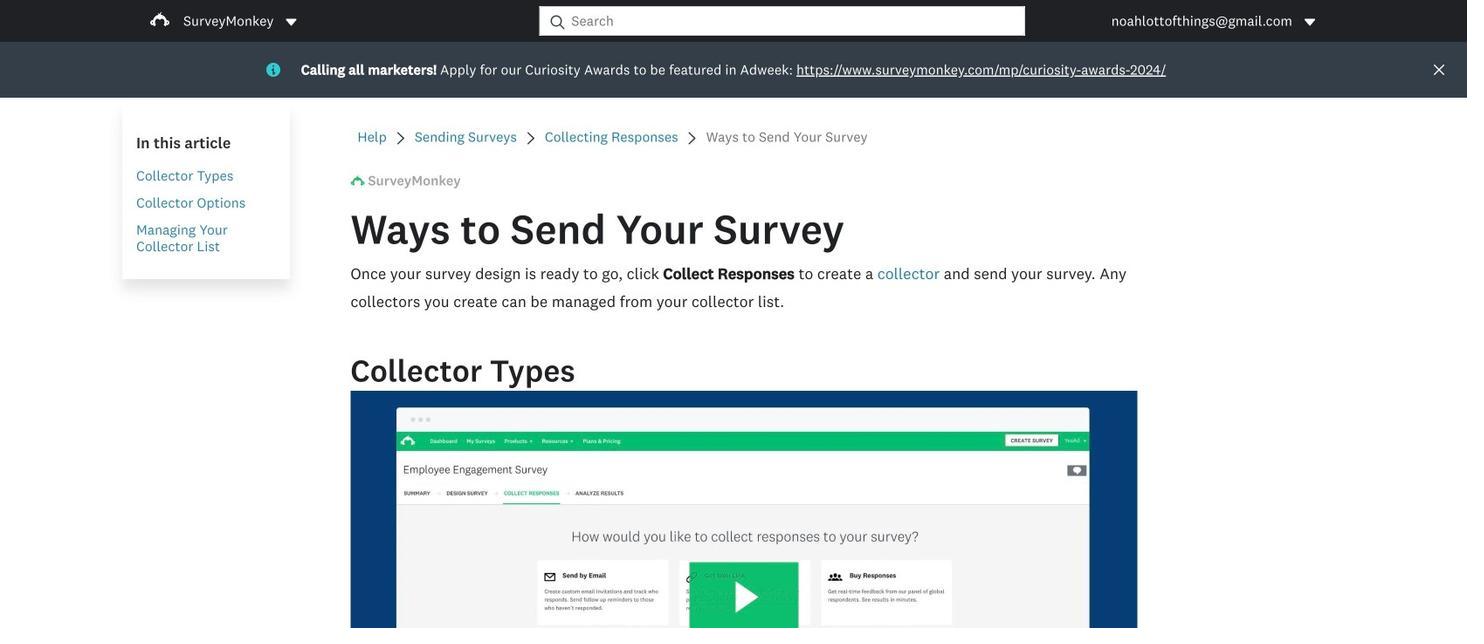Task type: describe. For each thing, give the bounding box(es) containing it.
search image
[[550, 15, 564, 29]]

open image
[[284, 15, 298, 29]]



Task type: vqa. For each thing, say whether or not it's contained in the screenshot.
Chapter Markers toolbar
no



Task type: locate. For each thing, give the bounding box(es) containing it.
close image
[[1432, 63, 1446, 77], [1434, 65, 1444, 75]]

info icon image
[[266, 63, 280, 77]]

open image
[[1303, 15, 1317, 29], [286, 19, 296, 26], [1305, 19, 1315, 26]]

alert
[[0, 42, 1467, 98]]

video element
[[350, 391, 1137, 629]]

search image
[[550, 15, 564, 29]]

open image inside icon
[[286, 19, 296, 26]]

Search text field
[[564, 7, 1024, 35]]



